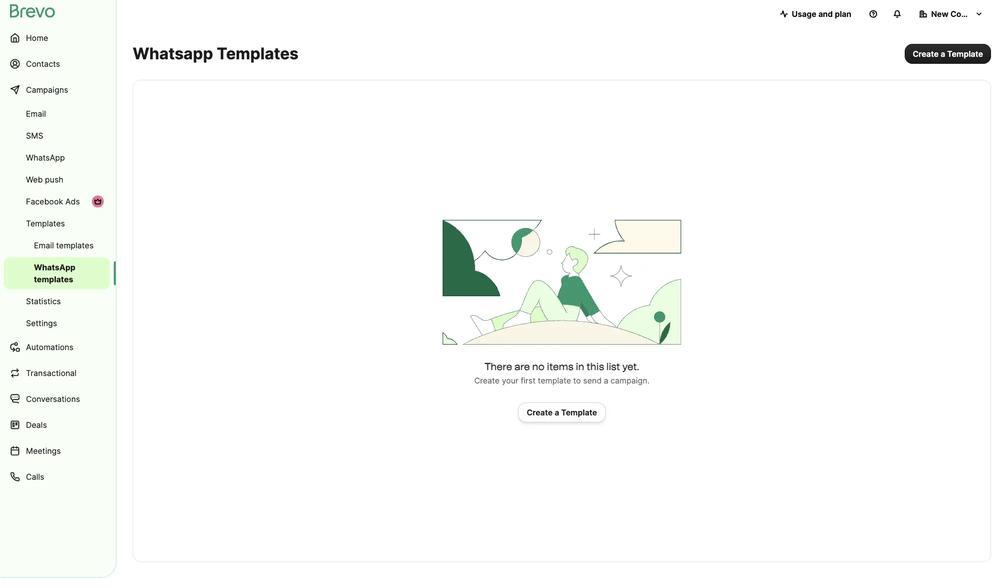 Task type: describe. For each thing, give the bounding box(es) containing it.
new
[[932, 9, 949, 19]]

plan
[[836, 9, 852, 19]]

campaigns link
[[4, 78, 110, 102]]

left___rvooi image
[[94, 198, 102, 206]]

web
[[26, 175, 43, 185]]

sms
[[26, 131, 43, 141]]

to
[[574, 376, 581, 386]]

contacts
[[26, 59, 60, 69]]

in
[[576, 361, 585, 373]]

calls link
[[4, 465, 110, 489]]

templates link
[[4, 214, 110, 234]]

yet.
[[623, 361, 640, 373]]

first
[[521, 376, 536, 386]]

email link
[[4, 104, 110, 124]]

email for email
[[26, 109, 46, 119]]

meetings link
[[4, 440, 110, 463]]

web push link
[[4, 170, 110, 190]]

transactional link
[[4, 362, 110, 386]]

calls
[[26, 472, 44, 482]]

template
[[538, 376, 572, 386]]

whatsapp for whatsapp
[[26, 153, 65, 163]]

email templates
[[34, 241, 94, 251]]

a inside there are no items in this list yet. create your first template to send a campaign.
[[604, 376, 609, 386]]

company
[[951, 9, 988, 19]]

settings link
[[4, 314, 110, 334]]

meetings
[[26, 447, 61, 457]]

automations
[[26, 343, 74, 353]]

0 vertical spatial templates
[[217, 44, 299, 63]]

whatsapp for whatsapp templates
[[34, 263, 75, 273]]

whatsapp
[[133, 44, 213, 63]]

ads
[[65, 197, 80, 207]]

new company button
[[912, 4, 992, 24]]

facebook
[[26, 197, 63, 207]]

statistics
[[26, 297, 61, 307]]

campaign.
[[611, 376, 650, 386]]

conversations
[[26, 395, 80, 405]]

deals link
[[4, 414, 110, 438]]

new company
[[932, 9, 988, 19]]

usage and plan button
[[773, 4, 860, 24]]

conversations link
[[4, 388, 110, 412]]

email templates link
[[4, 236, 110, 256]]

1 vertical spatial templates
[[26, 219, 65, 229]]

whatsapp templates link
[[4, 258, 110, 290]]

0 vertical spatial create a template button
[[905, 44, 992, 64]]

whatsapp link
[[4, 148, 110, 168]]



Task type: vqa. For each thing, say whether or not it's contained in the screenshot.
top the WhatsApp
yes



Task type: locate. For each thing, give the bounding box(es) containing it.
templates for email templates
[[56, 241, 94, 251]]

email down templates link
[[34, 241, 54, 251]]

whatsapp templates
[[34, 263, 75, 285]]

1 vertical spatial email
[[34, 241, 54, 251]]

create down there
[[475, 376, 500, 386]]

template for the topmost create a template button
[[948, 49, 984, 59]]

a down "new"
[[941, 49, 946, 59]]

0 vertical spatial create a template
[[913, 49, 984, 59]]

1 vertical spatial templates
[[34, 275, 73, 285]]

template for create a template button to the left
[[562, 408, 598, 418]]

2 horizontal spatial create
[[913, 49, 939, 59]]

create a template down new company button
[[913, 49, 984, 59]]

email inside email templates link
[[34, 241, 54, 251]]

0 vertical spatial create
[[913, 49, 939, 59]]

deals
[[26, 421, 47, 431]]

0 vertical spatial templates
[[56, 241, 94, 251]]

create a template button down template
[[519, 403, 606, 423]]

1 vertical spatial template
[[562, 408, 598, 418]]

2 horizontal spatial a
[[941, 49, 946, 59]]

web push
[[26, 175, 63, 185]]

template
[[948, 49, 984, 59], [562, 408, 598, 418]]

templates down templates link
[[56, 241, 94, 251]]

1 horizontal spatial create
[[527, 408, 553, 418]]

usage
[[792, 9, 817, 19]]

1 vertical spatial a
[[604, 376, 609, 386]]

templates
[[56, 241, 94, 251], [34, 275, 73, 285]]

facebook ads link
[[4, 192, 110, 212]]

create inside there are no items in this list yet. create your first template to send a campaign.
[[475, 376, 500, 386]]

campaigns
[[26, 85, 68, 95]]

automations link
[[4, 336, 110, 360]]

whatsapp inside whatsapp templates link
[[34, 263, 75, 273]]

create for the topmost create a template button
[[913, 49, 939, 59]]

0 horizontal spatial a
[[555, 408, 560, 418]]

2 vertical spatial create
[[527, 408, 553, 418]]

list
[[607, 361, 621, 373]]

1 horizontal spatial a
[[604, 376, 609, 386]]

whatsapp up web push
[[26, 153, 65, 163]]

there are no items in this list yet. create your first template to send a campaign.
[[475, 361, 650, 386]]

whatsapp
[[26, 153, 65, 163], [34, 263, 75, 273]]

whatsapp inside whatsapp link
[[26, 153, 65, 163]]

1 vertical spatial create
[[475, 376, 500, 386]]

sms link
[[4, 126, 110, 146]]

whatsapp templates
[[133, 44, 299, 63]]

statistics link
[[4, 292, 110, 312]]

1 horizontal spatial create a template button
[[905, 44, 992, 64]]

create a template for the topmost create a template button
[[913, 49, 984, 59]]

1 vertical spatial create a template button
[[519, 403, 606, 423]]

whatsapp down email templates link
[[34, 263, 75, 273]]

0 vertical spatial email
[[26, 109, 46, 119]]

create a template button down new company button
[[905, 44, 992, 64]]

settings
[[26, 319, 57, 329]]

facebook ads
[[26, 197, 80, 207]]

templates for whatsapp templates
[[34, 275, 73, 285]]

items
[[547, 361, 574, 373]]

1 vertical spatial whatsapp
[[34, 263, 75, 273]]

templates
[[217, 44, 299, 63], [26, 219, 65, 229]]

1 horizontal spatial create a template
[[913, 49, 984, 59]]

no
[[533, 361, 545, 373]]

create a template button
[[905, 44, 992, 64], [519, 403, 606, 423]]

1 horizontal spatial template
[[948, 49, 984, 59]]

templates inside the whatsapp templates
[[34, 275, 73, 285]]

your
[[502, 376, 519, 386]]

create a template
[[913, 49, 984, 59], [527, 408, 598, 418]]

transactional
[[26, 369, 77, 379]]

a
[[941, 49, 946, 59], [604, 376, 609, 386], [555, 408, 560, 418]]

0 vertical spatial a
[[941, 49, 946, 59]]

template down to
[[562, 408, 598, 418]]

create for create a template button to the left
[[527, 408, 553, 418]]

email inside email link
[[26, 109, 46, 119]]

0 horizontal spatial create
[[475, 376, 500, 386]]

0 horizontal spatial create a template
[[527, 408, 598, 418]]

contacts link
[[4, 52, 110, 76]]

this
[[587, 361, 605, 373]]

create down first
[[527, 408, 553, 418]]

a down template
[[555, 408, 560, 418]]

template down company
[[948, 49, 984, 59]]

1 vertical spatial create a template
[[527, 408, 598, 418]]

email up sms
[[26, 109, 46, 119]]

push
[[45, 175, 63, 185]]

a right send
[[604, 376, 609, 386]]

0 vertical spatial whatsapp
[[26, 153, 65, 163]]

and
[[819, 9, 834, 19]]

0 horizontal spatial create a template button
[[519, 403, 606, 423]]

home link
[[4, 26, 110, 50]]

are
[[515, 361, 530, 373]]

0 horizontal spatial template
[[562, 408, 598, 418]]

1 horizontal spatial templates
[[217, 44, 299, 63]]

create down "new"
[[913, 49, 939, 59]]

there
[[485, 361, 513, 373]]

0 vertical spatial template
[[948, 49, 984, 59]]

create
[[913, 49, 939, 59], [475, 376, 500, 386], [527, 408, 553, 418]]

2 vertical spatial a
[[555, 408, 560, 418]]

create a template for create a template button to the left
[[527, 408, 598, 418]]

templates up statistics link
[[34, 275, 73, 285]]

create a template down template
[[527, 408, 598, 418]]

home
[[26, 33, 48, 43]]

email
[[26, 109, 46, 119], [34, 241, 54, 251]]

usage and plan
[[792, 9, 852, 19]]

email for email templates
[[34, 241, 54, 251]]

0 horizontal spatial templates
[[26, 219, 65, 229]]

send
[[584, 376, 602, 386]]



